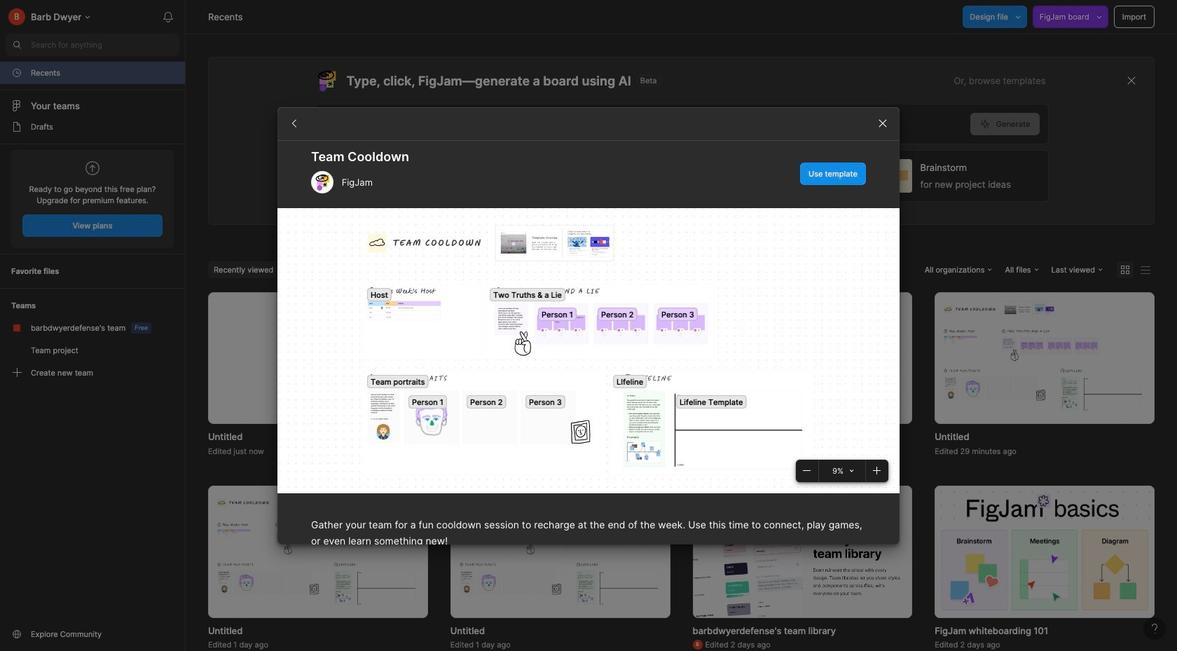 Task type: locate. For each thing, give the bounding box(es) containing it.
file thumbnail image
[[458, 301, 664, 415], [700, 301, 906, 415], [942, 301, 1148, 415], [693, 486, 913, 618], [935, 486, 1155, 618], [215, 495, 421, 609], [458, 495, 664, 609]]

dialog
[[278, 107, 900, 651]]

search 32 image
[[6, 34, 28, 56]]

Ex: A weekly team meeting, starting with an ice breaker field
[[315, 104, 971, 144]]



Task type: vqa. For each thing, say whether or not it's contained in the screenshot.
search 32 image
yes



Task type: describe. For each thing, give the bounding box(es) containing it.
page 16 image
[[11, 121, 22, 132]]

community 16 image
[[11, 629, 22, 640]]

recent 16 image
[[11, 67, 22, 79]]

Search for anything text field
[[31, 39, 179, 50]]

select zoom level image
[[850, 469, 855, 473]]

bell 32 image
[[157, 6, 179, 28]]



